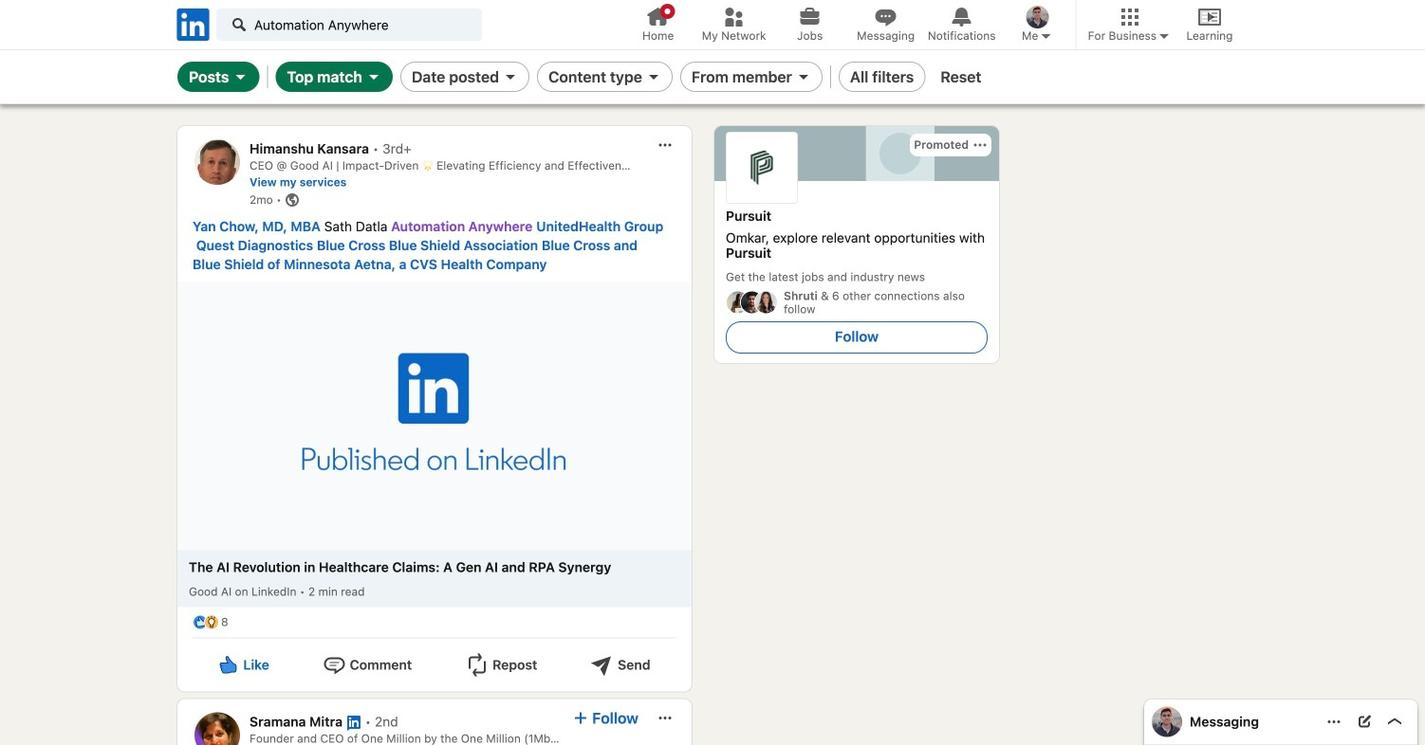 Task type: describe. For each thing, give the bounding box(es) containing it.
himanshu kansara, graphic. image
[[195, 139, 240, 185]]

0 horizontal spatial like image
[[193, 615, 208, 630]]

sramana mitra, graphic. image
[[195, 713, 240, 746]]

small image
[[1038, 28, 1054, 44]]

Search text field
[[216, 9, 482, 41]]

content type filter. clicking this button displays all content type filter options. image
[[646, 69, 661, 84]]

from member filter. clicking this button displays all from member filter options. image
[[796, 69, 811, 84]]

1 vertical spatial like image
[[217, 654, 239, 677]]

open control menu for post by himanshu kansara image
[[658, 138, 673, 153]]

filter by: posts image
[[233, 69, 248, 84]]



Task type: locate. For each thing, give the bounding box(es) containing it.
open article: the ai revolution in healthcare claims: a gen ai and rpa synergy by good ai • 2 min read image
[[177, 282, 692, 551]]

insightful image
[[204, 615, 219, 630]]

1 horizontal spatial like image
[[217, 654, 239, 677]]

sort by filter. top match filter is currently applied. clicking this button displays all sort by filter options. image
[[366, 69, 381, 84]]

0 vertical spatial like image
[[193, 615, 208, 630]]

date posted filter. clicking this button displays all date posted filter options. image
[[503, 69, 518, 84]]

open messenger dropdown menu image
[[1326, 715, 1342, 730]]

linkedin image
[[174, 5, 213, 44], [174, 5, 213, 44]]

like image
[[193, 615, 208, 630], [217, 654, 239, 677]]

omkar savant image
[[1152, 707, 1182, 738]]

open control menu for post by sramana mitra image
[[658, 711, 673, 726]]

list
[[177, 126, 1389, 746]]

for business image
[[1157, 28, 1172, 44]]

omkar savant image
[[1026, 6, 1049, 28]]



Task type: vqa. For each thing, say whether or not it's contained in the screenshot.
"Sramana Mitra, graphic." image at the left bottom
yes



